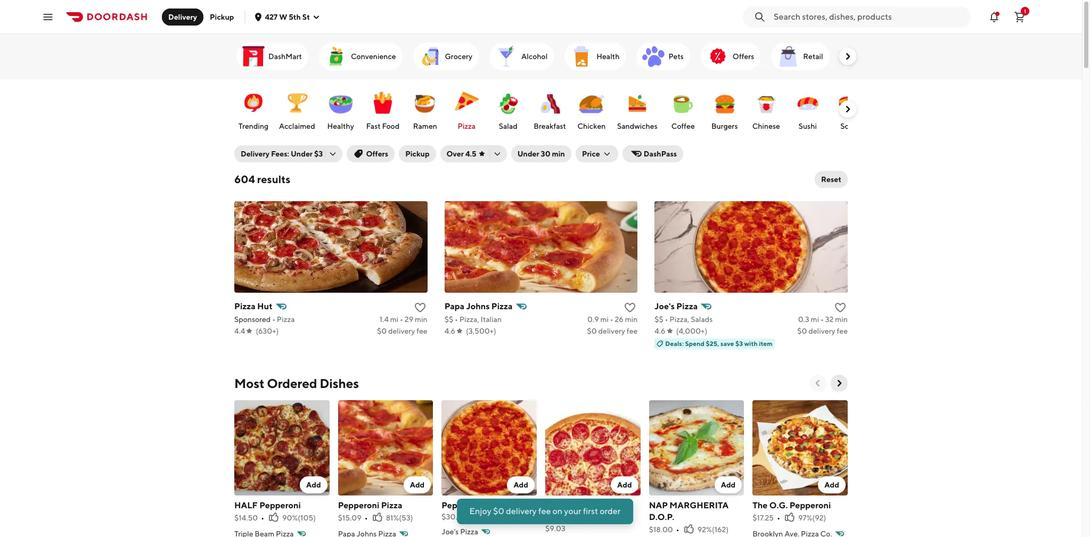 Task type: vqa. For each thing, say whether or not it's contained in the screenshot.
PIZZA,
yes



Task type: locate. For each thing, give the bounding box(es) containing it.
pepperoni inside the pepperoni pie $30.42
[[442, 501, 483, 511]]

1 vertical spatial delivery
[[241, 150, 270, 158]]

0 horizontal spatial pickup button
[[204, 8, 241, 25]]

next button of carousel image right previous button of carousel 'image'
[[834, 378, 845, 389]]

• for $$ • pizza, italian
[[455, 315, 458, 324]]

1 $$ from the left
[[445, 315, 454, 324]]

offers
[[733, 52, 755, 61], [366, 150, 389, 158]]

1 horizontal spatial pickup button
[[399, 145, 436, 163]]

26
[[615, 315, 624, 324]]

$​0 delivery fee down 0.9 mi • 26 min
[[587, 327, 638, 336]]

1 pizza, from the left
[[460, 315, 479, 324]]

$3 down "acclaimed"
[[314, 150, 323, 158]]

2 items, open order cart image
[[1014, 10, 1027, 23]]

min
[[552, 150, 565, 158], [415, 315, 428, 324], [625, 315, 638, 324], [836, 315, 848, 324]]

joe's down $30.42
[[442, 528, 459, 536]]

0 horizontal spatial pickup
[[210, 13, 234, 21]]

retail image
[[776, 44, 802, 69]]

delivery for pizza hut
[[388, 327, 415, 336]]

nap
[[649, 501, 668, 511]]

•
[[272, 315, 276, 324], [400, 315, 403, 324], [455, 315, 458, 324], [610, 315, 614, 324], [665, 315, 668, 324], [821, 315, 824, 324], [261, 514, 264, 523], [365, 514, 368, 523], [777, 514, 781, 523], [677, 526, 680, 534]]

papa johns pizza
[[445, 302, 513, 312]]

32
[[826, 315, 834, 324]]

d.o.p.
[[649, 512, 675, 523]]

1 vertical spatial offers
[[366, 150, 389, 158]]

$15.09 •
[[338, 514, 368, 523]]

min right 26
[[625, 315, 638, 324]]

delivery down 0.9 mi • 26 min
[[599, 327, 626, 336]]

health
[[597, 52, 620, 61]]

$$ down papa
[[445, 315, 454, 324]]

pizza, down johns
[[460, 315, 479, 324]]

under right fees:
[[291, 150, 313, 158]]

• down o.g. on the bottom right of the page
[[777, 514, 781, 523]]

mi for pizza hut
[[390, 315, 399, 324]]

2 under from the left
[[518, 150, 540, 158]]

2 horizontal spatial mi
[[811, 315, 820, 324]]

pizza up italian on the left
[[492, 302, 513, 312]]

pizza, up (4,000+)
[[670, 315, 690, 324]]

0 vertical spatial joe's
[[655, 302, 675, 312]]

fast food
[[366, 122, 400, 131]]

• for sponsored • pizza
[[272, 315, 276, 324]]

add for the o.g. pepperoni
[[825, 481, 840, 489]]

pie
[[485, 501, 498, 511]]

add up 90%(105)
[[306, 481, 321, 489]]

0 horizontal spatial 4.6
[[445, 327, 456, 336]]

pepperoni pizza
[[338, 501, 403, 511]]

click to add this store to your saved list image up 0.9 mi • 26 min
[[624, 302, 637, 314]]

6 add from the left
[[825, 481, 840, 489]]

0 horizontal spatial under
[[291, 150, 313, 158]]

pizza up $$ • pizza, salads
[[677, 302, 698, 312]]

1 vertical spatial $3
[[736, 340, 743, 348]]

add up 81%(53)
[[410, 481, 425, 489]]

pepperoni up $9.03
[[546, 512, 587, 523]]

add up margherita
[[721, 481, 736, 489]]

0 vertical spatial offers
[[733, 52, 755, 61]]

offers image
[[705, 44, 731, 69]]

ordered
[[267, 376, 317, 391]]

order
[[600, 507, 621, 517]]

results
[[257, 173, 291, 185]]

burgers
[[712, 122, 738, 131]]

next button of carousel image right retail at the top right of the page
[[843, 51, 854, 62]]

add up 97%(92)
[[825, 481, 840, 489]]

add up enjoy $0 delivery fee on your first order
[[514, 481, 529, 489]]

pizza,
[[460, 315, 479, 324], [670, 315, 690, 324]]

• up deals:
[[665, 315, 668, 324]]

over 4.5
[[447, 150, 477, 158]]

$$ for joe's
[[655, 315, 664, 324]]

dashpass
[[644, 150, 677, 158]]

over 4.5 button
[[440, 145, 507, 163]]

fee left on
[[539, 507, 551, 517]]

• right $18.00
[[677, 526, 680, 534]]

$​0 down 0.3 at the right bottom of page
[[798, 327, 807, 336]]

$​0 down 0.9
[[587, 327, 597, 336]]

pepperoni up $30.42
[[442, 501, 483, 511]]

1 horizontal spatial joe's pizza
[[655, 302, 698, 312]]

0 vertical spatial next button of carousel image
[[843, 51, 854, 62]]

delivery inside button
[[168, 13, 197, 21]]

$$ for papa
[[445, 315, 454, 324]]

click to add this store to your saved list image
[[834, 302, 847, 314]]

1 horizontal spatial delivery
[[241, 150, 270, 158]]

min down click to add this store to your saved list icon
[[836, 315, 848, 324]]

sponsored
[[234, 315, 271, 324]]

2 mi from the left
[[601, 315, 609, 324]]

1 horizontal spatial joe's
[[655, 302, 675, 312]]

the o.g. pepperoni
[[753, 501, 831, 511]]

$0
[[493, 507, 504, 517]]

0 horizontal spatial mi
[[390, 315, 399, 324]]

$3
[[314, 150, 323, 158], [736, 340, 743, 348]]

1 horizontal spatial pizza,
[[670, 315, 690, 324]]

2 click to add this store to your saved list image from the left
[[624, 302, 637, 314]]

click to add this store to your saved list image
[[414, 302, 427, 314], [624, 302, 637, 314]]

2 4.6 from the left
[[655, 327, 666, 336]]

open menu image
[[42, 10, 54, 23]]

chinese
[[753, 122, 781, 131]]

joe's pizza down $30.42
[[442, 528, 478, 536]]

min for joe's pizza
[[836, 315, 848, 324]]

salad
[[499, 122, 518, 131]]

deals:
[[666, 340, 684, 348]]

1 vertical spatial joe's
[[442, 528, 459, 536]]

pizza up 'sponsored'
[[234, 302, 256, 312]]

pizza
[[458, 122, 476, 131], [234, 302, 256, 312], [492, 302, 513, 312], [677, 302, 698, 312], [277, 315, 295, 324], [381, 501, 403, 511], [460, 528, 478, 536]]

3 $​0 delivery fee from the left
[[798, 327, 848, 336]]

2 $​0 delivery fee from the left
[[587, 327, 638, 336]]

2 pizza, from the left
[[670, 315, 690, 324]]

• up (630+)
[[272, 315, 276, 324]]

$18.00
[[649, 526, 673, 534]]

4.6 up deals:
[[655, 327, 666, 336]]

under inside button
[[518, 150, 540, 158]]

$​0
[[377, 327, 387, 336], [587, 327, 597, 336], [798, 327, 807, 336]]

fee down 0.9 mi • 26 min
[[627, 327, 638, 336]]

1 $​0 from the left
[[377, 327, 387, 336]]

add for half pepperoni
[[306, 481, 321, 489]]

half
[[234, 501, 258, 511]]

0 horizontal spatial pizza,
[[460, 315, 479, 324]]

4.6
[[445, 327, 456, 336], [655, 327, 666, 336]]

0 vertical spatial delivery
[[168, 13, 197, 21]]

(630+)
[[256, 327, 279, 336]]

pizza up 4.5
[[458, 122, 476, 131]]

4.6 down papa
[[445, 327, 456, 336]]

pizza hut
[[234, 302, 273, 312]]

fee for joe's pizza
[[837, 327, 848, 336]]

pickup button down the ramen
[[399, 145, 436, 163]]

2 horizontal spatial $​0 delivery fee
[[798, 327, 848, 336]]

most
[[234, 376, 265, 391]]

pickup down the ramen
[[406, 150, 430, 158]]

1 horizontal spatial $$
[[655, 315, 664, 324]]

min right the 29
[[415, 315, 428, 324]]

pizza, for pizza
[[670, 315, 690, 324]]

3 $​0 from the left
[[798, 327, 807, 336]]

delivery for delivery
[[168, 13, 197, 21]]

w
[[279, 13, 287, 21]]

offers button
[[347, 145, 395, 163]]

• left 32
[[821, 315, 824, 324]]

• down pepperoni pizza at the bottom
[[365, 514, 368, 523]]

0 vertical spatial pickup
[[210, 13, 234, 21]]

under left 30
[[518, 150, 540, 158]]

2 $$ from the left
[[655, 315, 664, 324]]

0 horizontal spatial offers
[[366, 150, 389, 158]]

90%(105)
[[282, 514, 316, 523]]

0 horizontal spatial delivery
[[168, 13, 197, 21]]

1 horizontal spatial mi
[[601, 315, 609, 324]]

item
[[759, 340, 773, 348]]

0 vertical spatial $3
[[314, 150, 323, 158]]

pickup button left 427
[[204, 8, 241, 25]]

delivery down 1.4 mi • 29 min
[[388, 327, 415, 336]]

1 horizontal spatial offers
[[733, 52, 755, 61]]

1 horizontal spatial $​0 delivery fee
[[587, 327, 638, 336]]

• for $14.50 •
[[261, 514, 264, 523]]

next button of carousel image
[[843, 51, 854, 62], [834, 378, 845, 389]]

joe's pizza up $$ • pizza, salads
[[655, 302, 698, 312]]

0 horizontal spatial $​0
[[377, 327, 387, 336]]

offers down fast
[[366, 150, 389, 158]]

1 horizontal spatial 4.6
[[655, 327, 666, 336]]

1 horizontal spatial pickup
[[406, 150, 430, 158]]

mi right 0.3 at the right bottom of page
[[811, 315, 820, 324]]

• for $18.00 •
[[677, 526, 680, 534]]

$14.50
[[234, 514, 258, 523]]

offers link
[[701, 43, 761, 70]]

0 horizontal spatial $$
[[445, 315, 454, 324]]

next button of carousel image
[[843, 104, 854, 115]]

2 horizontal spatial $​0
[[798, 327, 807, 336]]

deals: spend $25, save $3 with item
[[666, 340, 773, 348]]

5 add from the left
[[721, 481, 736, 489]]

breakfast
[[534, 122, 566, 131]]

delivery down 0.3 mi • 32 min
[[809, 327, 836, 336]]

1.4
[[380, 315, 389, 324]]

pickup right delivery button at the left of the page
[[210, 13, 234, 21]]

0 vertical spatial pickup button
[[204, 8, 241, 25]]

with
[[745, 340, 758, 348]]

1 $​0 delivery fee from the left
[[377, 327, 428, 336]]

29
[[405, 315, 414, 324]]

pepperoni
[[260, 501, 301, 511], [338, 501, 380, 511], [442, 501, 483, 511], [790, 501, 831, 511], [546, 512, 587, 523]]

$​0 for papa johns pizza
[[587, 327, 597, 336]]

fee down 0.3 mi • 32 min
[[837, 327, 848, 336]]

delivery right the $0
[[506, 507, 537, 517]]

1 horizontal spatial $​0
[[587, 327, 597, 336]]

convenience link
[[319, 43, 403, 70]]

pickup button
[[204, 8, 241, 25], [399, 145, 436, 163]]

1.4 mi • 29 min
[[380, 315, 428, 324]]

grocery link
[[413, 43, 479, 70]]

$3 left with
[[736, 340, 743, 348]]

1 add from the left
[[306, 481, 321, 489]]

1 horizontal spatial click to add this store to your saved list image
[[624, 302, 637, 314]]

min right 30
[[552, 150, 565, 158]]

1
[[1025, 8, 1027, 14]]

click to add this store to your saved list image up 1.4 mi • 29 min
[[414, 302, 427, 314]]

joe's
[[655, 302, 675, 312], [442, 528, 459, 536]]

1 horizontal spatial under
[[518, 150, 540, 158]]

1 click to add this store to your saved list image from the left
[[414, 302, 427, 314]]

• down papa
[[455, 315, 458, 324]]

97%(92)
[[799, 514, 827, 523]]

$​0 for joe's pizza
[[798, 327, 807, 336]]

3 mi from the left
[[811, 315, 820, 324]]

4.6 for papa johns pizza
[[445, 327, 456, 336]]

1 4.6 from the left
[[445, 327, 456, 336]]

mi
[[390, 315, 399, 324], [601, 315, 609, 324], [811, 315, 820, 324]]

mi right 1.4
[[390, 315, 399, 324]]

• left 26
[[610, 315, 614, 324]]

mi right 0.9
[[601, 315, 609, 324]]

spend
[[685, 340, 705, 348]]

offers right offers image
[[733, 52, 755, 61]]

$​0 delivery fee down 1.4 mi • 29 min
[[377, 327, 428, 336]]

$$
[[445, 315, 454, 324], [655, 315, 664, 324]]

add
[[306, 481, 321, 489], [410, 481, 425, 489], [514, 481, 529, 489], [618, 481, 632, 489], [721, 481, 736, 489], [825, 481, 840, 489]]

pepperoni up 90%(105)
[[260, 501, 301, 511]]

pepperoni inside extramostbestest® pepperoni $9.03
[[546, 512, 587, 523]]

alcohol link
[[490, 43, 554, 70]]

2 $​0 from the left
[[587, 327, 597, 336]]

fees:
[[271, 150, 289, 158]]

$14.50 •
[[234, 514, 264, 523]]

$​0 delivery fee down 0.3 mi • 32 min
[[798, 327, 848, 336]]

fast
[[366, 122, 381, 131]]

joe's up $$ • pizza, salads
[[655, 302, 675, 312]]

1 mi from the left
[[390, 315, 399, 324]]

427 w 5th st button
[[254, 13, 321, 21]]

save
[[721, 340, 734, 348]]

(4,000+)
[[676, 327, 708, 336]]

$$ right 26
[[655, 315, 664, 324]]

1 horizontal spatial $3
[[736, 340, 743, 348]]

0 horizontal spatial click to add this store to your saved list image
[[414, 302, 427, 314]]

4.6 for joe's pizza
[[655, 327, 666, 336]]

add up the order
[[618, 481, 632, 489]]

3 add from the left
[[514, 481, 529, 489]]

$17.25 •
[[753, 514, 781, 523]]

delivery for delivery fees: under $3
[[241, 150, 270, 158]]

• down the half pepperoni on the bottom of the page
[[261, 514, 264, 523]]

on
[[553, 507, 563, 517]]

soup
[[841, 122, 859, 131]]

fee down 1.4 mi • 29 min
[[417, 327, 428, 336]]

alcohol image
[[494, 44, 520, 69]]

previous button of carousel image
[[813, 378, 824, 389]]

0 horizontal spatial $​0 delivery fee
[[377, 327, 428, 336]]

pizza down the pepperoni pie $30.42
[[460, 528, 478, 536]]

the
[[753, 501, 768, 511]]

food
[[382, 122, 400, 131]]

0 horizontal spatial joe's pizza
[[442, 528, 478, 536]]

$​0 down 1.4
[[377, 327, 387, 336]]

healthy
[[327, 122, 354, 131]]



Task type: describe. For each thing, give the bounding box(es) containing it.
retail link
[[772, 43, 830, 70]]

chicken
[[578, 122, 606, 131]]

1 vertical spatial next button of carousel image
[[834, 378, 845, 389]]

$15.09
[[338, 514, 362, 523]]

1 under from the left
[[291, 150, 313, 158]]

johns
[[466, 302, 490, 312]]

papa
[[445, 302, 465, 312]]

pizza up 81%(53)
[[381, 501, 403, 511]]

acclaimed
[[279, 122, 315, 131]]

min for pizza hut
[[415, 315, 428, 324]]

pets image
[[641, 44, 667, 69]]

$$ • pizza, italian
[[445, 315, 502, 324]]

mi for joe's pizza
[[811, 315, 820, 324]]

fee for papa johns pizza
[[627, 327, 638, 336]]

trending
[[239, 122, 269, 131]]

trending link
[[236, 85, 272, 134]]

click to add this store to your saved list image for pizza hut
[[414, 302, 427, 314]]

offers inside button
[[366, 150, 389, 158]]

sponsored • pizza
[[234, 315, 295, 324]]

click to add this store to your saved list image for papa johns pizza
[[624, 302, 637, 314]]

1 vertical spatial joe's pizza
[[442, 528, 478, 536]]

health link
[[565, 43, 626, 70]]

4.5
[[466, 150, 477, 158]]

alcohol
[[522, 52, 548, 61]]

health image
[[569, 44, 595, 69]]

under 30 min
[[518, 150, 565, 158]]

pets
[[669, 52, 684, 61]]

delivery for joe's pizza
[[809, 327, 836, 336]]

• for $$ • pizza, salads
[[665, 315, 668, 324]]

coffee
[[672, 122, 695, 131]]

grocery
[[445, 52, 473, 61]]

dashmart image
[[241, 44, 266, 69]]

nap margherita d.o.p.
[[649, 501, 729, 523]]

dashmart link
[[237, 43, 308, 70]]

1 vertical spatial pickup button
[[399, 145, 436, 163]]

offers inside "link"
[[733, 52, 755, 61]]

min for papa johns pizza
[[625, 315, 638, 324]]

dashpass button
[[623, 145, 684, 163]]

$​0 delivery fee for papa johns pizza
[[587, 327, 638, 336]]

sandwiches
[[618, 122, 658, 131]]

0.9
[[588, 315, 599, 324]]

extramostbestest® pepperoni $9.03
[[546, 501, 625, 533]]

92%(162)
[[698, 526, 729, 534]]

pepperoni up $15.09 • at the left of the page
[[338, 501, 380, 511]]

• for $15.09 •
[[365, 514, 368, 523]]

reset
[[822, 175, 842, 184]]

pets link
[[637, 43, 690, 70]]

Store search: begin typing to search for stores available on DoorDash text field
[[774, 11, 965, 23]]

sushi
[[799, 122, 817, 131]]

convenience
[[351, 52, 396, 61]]

• left the 29
[[400, 315, 403, 324]]

over
[[447, 150, 464, 158]]

ramen
[[413, 122, 437, 131]]

price
[[582, 150, 600, 158]]

• for $17.25 •
[[777, 514, 781, 523]]

add for pepperoni pie
[[514, 481, 529, 489]]

1 vertical spatial pickup
[[406, 150, 430, 158]]

mi for papa johns pizza
[[601, 315, 609, 324]]

604
[[234, 173, 255, 185]]

first
[[583, 507, 598, 517]]

italian
[[481, 315, 502, 324]]

most ordered dishes
[[234, 376, 359, 391]]

enjoy $0 delivery fee on your first order
[[470, 507, 621, 517]]

fee for pizza hut
[[417, 327, 428, 336]]

81%(53)
[[386, 514, 413, 523]]

add for nap margherita d.o.p.
[[721, 481, 736, 489]]

4.4
[[234, 327, 245, 336]]

acclaimed link
[[277, 85, 317, 134]]

catering image
[[845, 44, 870, 69]]

hut
[[257, 302, 273, 312]]

$18.00 •
[[649, 526, 680, 534]]

2 add from the left
[[410, 481, 425, 489]]

pepperoni up 97%(92)
[[790, 501, 831, 511]]

dashmart
[[269, 52, 302, 61]]

$​0 delivery fee for joe's pizza
[[798, 327, 848, 336]]

427
[[265, 13, 278, 21]]

under 30 min button
[[511, 145, 572, 163]]

min inside under 30 min button
[[552, 150, 565, 158]]

reset button
[[815, 171, 848, 188]]

extramostbestest®
[[546, 501, 625, 511]]

pepperoni pie $30.42
[[442, 501, 498, 521]]

o.g.
[[770, 501, 788, 511]]

4 add from the left
[[618, 481, 632, 489]]

$17.25
[[753, 514, 774, 523]]

0 horizontal spatial joe's
[[442, 528, 459, 536]]

0.9 mi • 26 min
[[588, 315, 638, 324]]

pizza, for johns
[[460, 315, 479, 324]]

0 vertical spatial joe's pizza
[[655, 302, 698, 312]]

604 results
[[234, 173, 291, 185]]

delivery button
[[162, 8, 204, 25]]

retail
[[804, 52, 824, 61]]

pizza up (630+)
[[277, 315, 295, 324]]

grocery image
[[417, 44, 443, 69]]

your
[[564, 507, 582, 517]]

$$ • pizza, salads
[[655, 315, 713, 324]]

30
[[541, 150, 551, 158]]

notification bell image
[[988, 10, 1001, 23]]

0.3 mi • 32 min
[[799, 315, 848, 324]]

5th
[[289, 13, 301, 21]]

$​0 for pizza hut
[[377, 327, 387, 336]]

$​0 delivery fee for pizza hut
[[377, 327, 428, 336]]

delivery for papa johns pizza
[[599, 327, 626, 336]]

convenience image
[[323, 44, 349, 69]]

$25,
[[706, 340, 720, 348]]

salads
[[691, 315, 713, 324]]

0.3
[[799, 315, 810, 324]]

0 horizontal spatial $3
[[314, 150, 323, 158]]

1 button
[[1010, 6, 1031, 27]]



